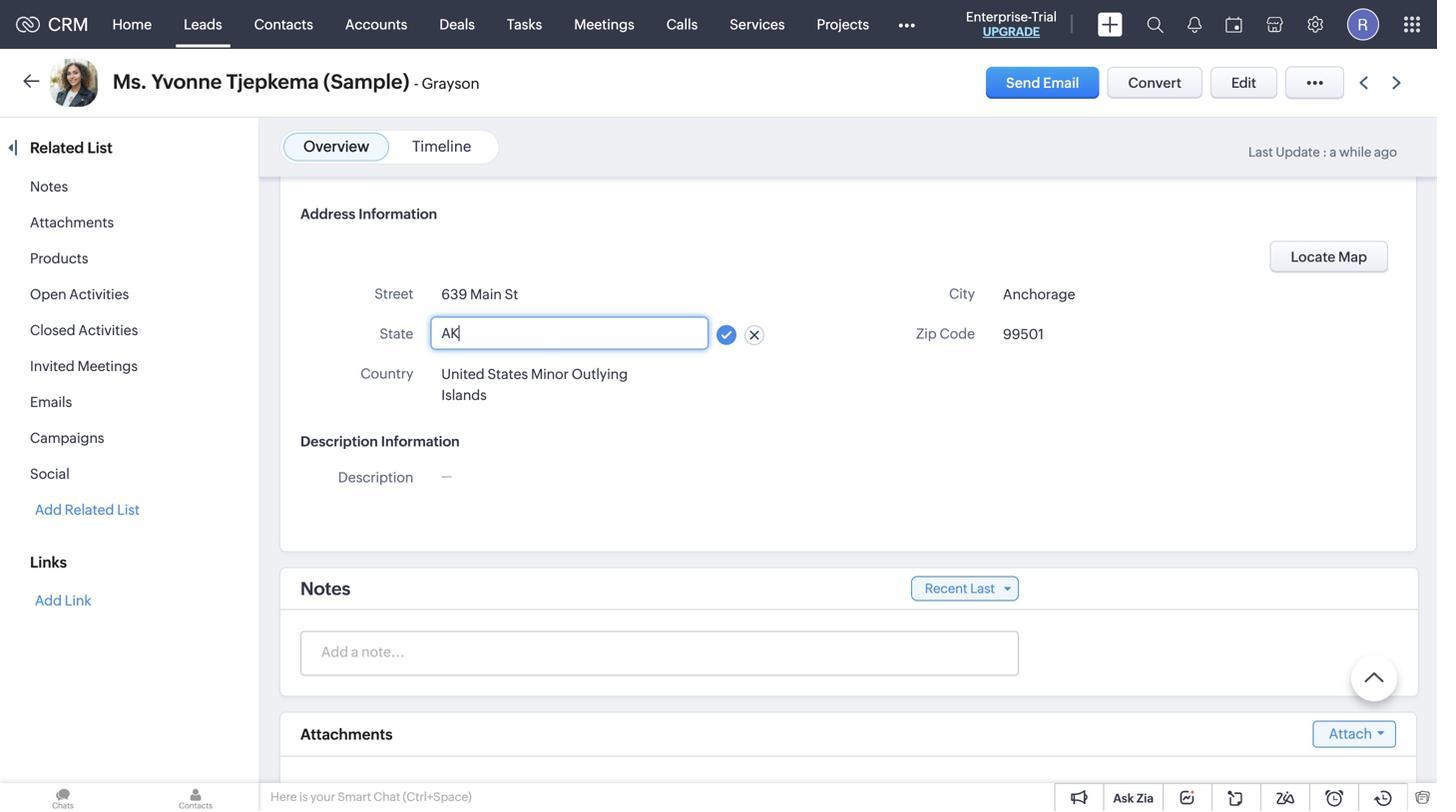 Task type: locate. For each thing, give the bounding box(es) containing it.
information down islands
[[381, 434, 460, 450]]

activities for closed activities
[[78, 322, 138, 338]]

1 vertical spatial notes
[[300, 579, 351, 599]]

information right the "address"
[[359, 206, 437, 222]]

description for description information
[[300, 434, 378, 450]]

signals element
[[1176, 0, 1214, 49]]

contacts
[[254, 16, 313, 32]]

add for add link
[[35, 593, 62, 609]]

activities up closed activities
[[69, 287, 129, 302]]

last
[[1249, 145, 1274, 160], [971, 582, 995, 596]]

overview link
[[303, 138, 370, 155]]

tasks link
[[491, 0, 558, 48]]

projects link
[[801, 0, 886, 48]]

campaigns link
[[30, 430, 104, 446]]

calendar image
[[1226, 16, 1243, 32]]

0 horizontal spatial meetings
[[77, 358, 138, 374]]

search image
[[1147, 16, 1164, 33]]

deals
[[440, 16, 475, 32]]

a
[[1330, 145, 1337, 160]]

0 horizontal spatial attachments
[[30, 215, 114, 231]]

ask
[[1114, 792, 1134, 806]]

home
[[112, 16, 152, 32]]

1 horizontal spatial notes
[[300, 579, 351, 599]]

information
[[359, 206, 437, 222], [381, 434, 460, 450]]

0 vertical spatial notes
[[30, 179, 68, 195]]

1 horizontal spatial meetings
[[574, 16, 635, 32]]

0 horizontal spatial notes
[[30, 179, 68, 195]]

united
[[442, 366, 485, 382]]

leads
[[184, 16, 222, 32]]

0 vertical spatial information
[[359, 206, 437, 222]]

here
[[271, 791, 297, 804]]

meetings link
[[558, 0, 651, 48]]

contacts image
[[133, 784, 259, 812]]

street
[[375, 286, 414, 302]]

closed activities
[[30, 322, 138, 338]]

meetings left calls link
[[574, 16, 635, 32]]

tjepkema
[[226, 70, 319, 93]]

services link
[[714, 0, 801, 48]]

products
[[30, 251, 88, 267]]

0 vertical spatial description
[[300, 434, 378, 450]]

639 main st
[[442, 287, 518, 302]]

united states minor outlying islands
[[442, 366, 628, 403]]

outlying
[[572, 366, 628, 382]]

create menu image
[[1098, 12, 1123, 36]]

1 vertical spatial related
[[65, 502, 114, 518]]

0 vertical spatial activities
[[69, 287, 129, 302]]

send email button
[[987, 67, 1100, 99]]

enterprise-
[[966, 9, 1032, 24]]

meetings down closed activities link on the left of page
[[77, 358, 138, 374]]

chats image
[[0, 784, 126, 812]]

invited meetings link
[[30, 358, 138, 374]]

invited
[[30, 358, 75, 374]]

1 horizontal spatial attachments
[[300, 726, 393, 743]]

1 vertical spatial last
[[971, 582, 995, 596]]

home link
[[96, 0, 168, 48]]

related list
[[30, 139, 116, 157]]

link
[[65, 593, 92, 609]]

description
[[300, 434, 378, 450], [338, 470, 414, 486]]

1 vertical spatial add
[[35, 593, 62, 609]]

99501
[[1003, 326, 1044, 342]]

attachments
[[30, 215, 114, 231], [300, 726, 393, 743]]

ms. yvonne tjepkema (sample) - grayson
[[113, 70, 480, 93]]

attachments up smart
[[300, 726, 393, 743]]

minor
[[531, 366, 569, 382]]

last left update on the top right
[[1249, 145, 1274, 160]]

list
[[87, 139, 113, 157], [117, 502, 140, 518]]

1 vertical spatial description
[[338, 470, 414, 486]]

emails
[[30, 394, 72, 410]]

ago
[[1375, 145, 1398, 160]]

attachments up products
[[30, 215, 114, 231]]

add related list
[[35, 502, 140, 518]]

Other Modules field
[[886, 8, 928, 40]]

1 vertical spatial meetings
[[77, 358, 138, 374]]

1 vertical spatial activities
[[78, 322, 138, 338]]

email
[[1043, 75, 1080, 91]]

edit
[[1232, 75, 1257, 91]]

meetings
[[574, 16, 635, 32], [77, 358, 138, 374]]

smart
[[338, 791, 371, 804]]

activities up invited meetings
[[78, 322, 138, 338]]

chat
[[374, 791, 400, 804]]

1 add from the top
[[35, 502, 62, 518]]

add down social link
[[35, 502, 62, 518]]

open activities
[[30, 287, 129, 302]]

code
[[940, 326, 975, 342]]

activities
[[69, 287, 129, 302], [78, 322, 138, 338]]

0 vertical spatial list
[[87, 139, 113, 157]]

None button
[[1270, 241, 1389, 273]]

description information
[[300, 434, 460, 450]]

crm link
[[16, 14, 88, 35]]

(sample)
[[323, 70, 410, 93]]

accounts
[[345, 16, 408, 32]]

last right recent
[[971, 582, 995, 596]]

search element
[[1135, 0, 1176, 49]]

social link
[[30, 466, 70, 482]]

related down social
[[65, 502, 114, 518]]

tasks
[[507, 16, 542, 32]]

None text field
[[442, 325, 698, 341]]

products link
[[30, 251, 88, 267]]

0 horizontal spatial last
[[971, 582, 995, 596]]

related up notes link
[[30, 139, 84, 157]]

edit button
[[1211, 67, 1278, 99]]

add left the link
[[35, 593, 62, 609]]

0 horizontal spatial list
[[87, 139, 113, 157]]

1 vertical spatial information
[[381, 434, 460, 450]]

state
[[380, 326, 414, 342]]

islands
[[442, 387, 487, 403]]

0 vertical spatial add
[[35, 502, 62, 518]]

Add a note... field
[[301, 642, 1017, 662]]

description down the description information
[[338, 470, 414, 486]]

your
[[310, 791, 335, 804]]

-
[[414, 75, 419, 92]]

convert
[[1129, 75, 1182, 91]]

country
[[361, 366, 414, 382]]

1 horizontal spatial list
[[117, 502, 140, 518]]

2 add from the top
[[35, 593, 62, 609]]

description down the country
[[300, 434, 378, 450]]

1 horizontal spatial last
[[1249, 145, 1274, 160]]

invited meetings
[[30, 358, 138, 374]]



Task type: describe. For each thing, give the bounding box(es) containing it.
deals link
[[424, 0, 491, 48]]

main
[[470, 287, 502, 302]]

add for add related list
[[35, 502, 62, 518]]

here is your smart chat (ctrl+space)
[[271, 791, 472, 804]]

signals image
[[1188, 16, 1202, 33]]

timeline link
[[412, 138, 472, 155]]

accounts link
[[329, 0, 424, 48]]

upgrade
[[983, 25, 1040, 38]]

recent last
[[925, 582, 995, 596]]

social
[[30, 466, 70, 482]]

address information
[[300, 206, 437, 222]]

calls
[[667, 16, 698, 32]]

yvonne
[[151, 70, 222, 93]]

0 vertical spatial meetings
[[574, 16, 635, 32]]

ms.
[[113, 70, 147, 93]]

closed
[[30, 322, 76, 338]]

zia
[[1137, 792, 1154, 806]]

st
[[505, 287, 518, 302]]

leads link
[[168, 0, 238, 48]]

closed activities link
[[30, 322, 138, 338]]

city
[[949, 286, 975, 302]]

attachments link
[[30, 215, 114, 231]]

attach link
[[1313, 721, 1397, 748]]

services
[[730, 16, 785, 32]]

ask zia
[[1114, 792, 1154, 806]]

0 vertical spatial attachments
[[30, 215, 114, 231]]

enterprise-trial upgrade
[[966, 9, 1057, 38]]

grayson
[[422, 75, 480, 92]]

logo image
[[16, 16, 40, 32]]

1 vertical spatial list
[[117, 502, 140, 518]]

previous record image
[[1360, 76, 1369, 89]]

description for description
[[338, 470, 414, 486]]

calls link
[[651, 0, 714, 48]]

send
[[1006, 75, 1041, 91]]

contacts link
[[238, 0, 329, 48]]

overview
[[303, 138, 370, 155]]

send email
[[1006, 75, 1080, 91]]

states
[[488, 366, 528, 382]]

links
[[30, 554, 67, 572]]

while
[[1340, 145, 1372, 160]]

profile image
[[1348, 8, 1380, 40]]

activities for open activities
[[69, 287, 129, 302]]

zip
[[916, 326, 937, 342]]

convert button
[[1108, 67, 1203, 99]]

profile element
[[1336, 0, 1392, 48]]

create menu element
[[1086, 0, 1135, 48]]

0 vertical spatial last
[[1249, 145, 1274, 160]]

update
[[1276, 145, 1320, 160]]

zip code
[[916, 326, 975, 342]]

add link
[[35, 593, 92, 609]]

1 vertical spatial attachments
[[300, 726, 393, 743]]

campaigns
[[30, 430, 104, 446]]

0 vertical spatial related
[[30, 139, 84, 157]]

open activities link
[[30, 287, 129, 302]]

emails link
[[30, 394, 72, 410]]

(ctrl+space)
[[403, 791, 472, 804]]

open
[[30, 287, 66, 302]]

timeline
[[412, 138, 472, 155]]

crm
[[48, 14, 88, 35]]

anchorage
[[1003, 287, 1076, 302]]

recent
[[925, 582, 968, 596]]

is
[[299, 791, 308, 804]]

information for address information
[[359, 206, 437, 222]]

information for description information
[[381, 434, 460, 450]]

address
[[300, 206, 356, 222]]

trial
[[1032, 9, 1057, 24]]

639
[[442, 287, 467, 302]]

next record image
[[1393, 76, 1406, 89]]

:
[[1323, 145, 1327, 160]]

projects
[[817, 16, 870, 32]]

notes link
[[30, 179, 68, 195]]

attach
[[1329, 726, 1373, 742]]



Task type: vqa. For each thing, say whether or not it's contained in the screenshot.
the Channels
no



